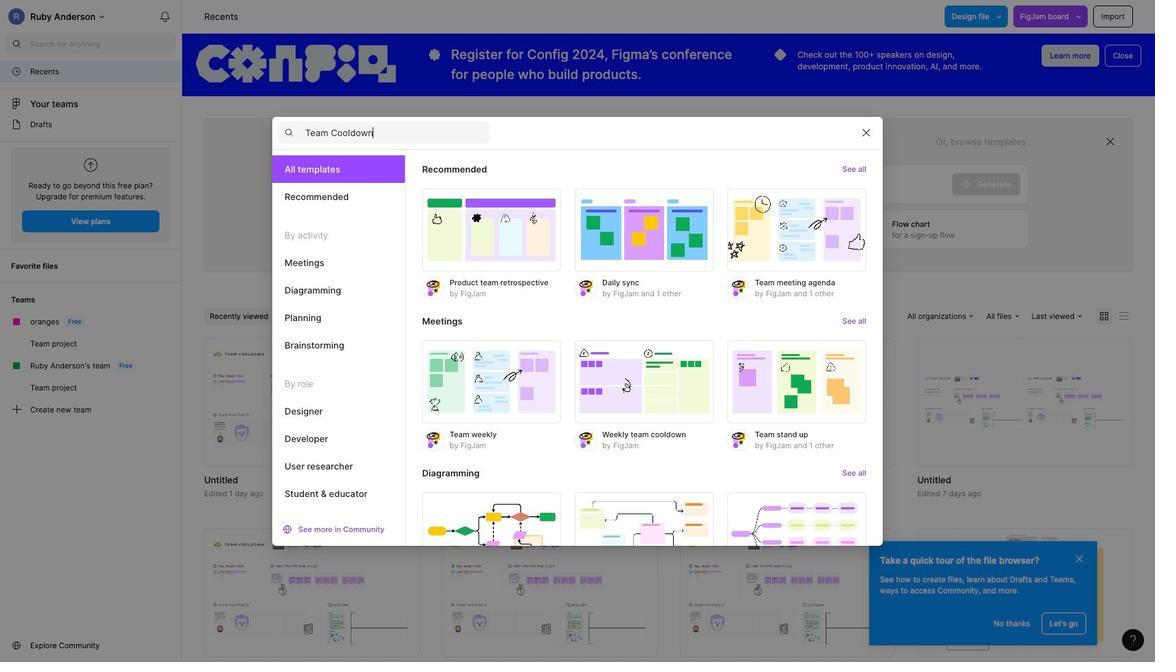 Task type: locate. For each thing, give the bounding box(es) containing it.
team stand up image
[[728, 340, 867, 424]]

uml diagram image
[[575, 492, 714, 576]]

bell 32 image
[[154, 6, 176, 28]]

product team retrospective image
[[422, 188, 561, 272]]

team meeting agenda image
[[728, 188, 867, 272]]

file thumbnail image
[[211, 347, 413, 459], [449, 347, 651, 459], [687, 347, 889, 459], [925, 375, 1127, 431], [948, 535, 1104, 651], [211, 537, 413, 649], [449, 537, 651, 649], [687, 537, 889, 649]]

Ex: A weekly team meeting, starting with an ice breaker field
[[309, 165, 953, 203]]

dialog
[[272, 116, 883, 603]]

mindmap image
[[728, 492, 867, 576]]

team weekly image
[[422, 340, 561, 424]]

community 16 image
[[11, 640, 22, 651]]



Task type: vqa. For each thing, say whether or not it's contained in the screenshot.
Diagram Basics IMAGE
yes



Task type: describe. For each thing, give the bounding box(es) containing it.
search 32 image
[[6, 33, 28, 55]]

page 16 image
[[11, 119, 22, 130]]

Search for anything text field
[[30, 39, 176, 50]]

diagram basics image
[[422, 492, 561, 576]]

Search templates text field
[[305, 125, 490, 141]]

recent 16 image
[[11, 66, 22, 77]]

daily sync image
[[575, 188, 714, 272]]

weekly team cooldown image
[[575, 340, 714, 424]]



